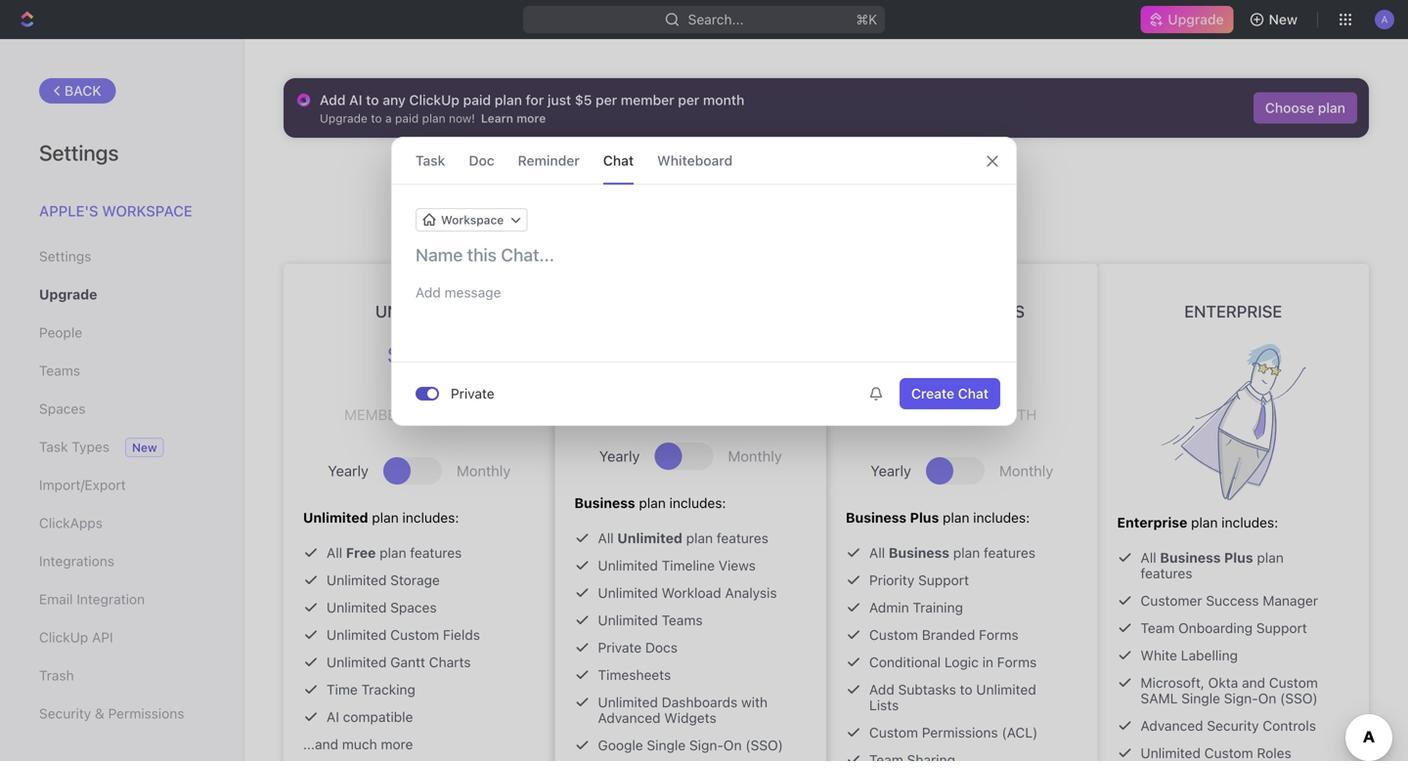 Task type: describe. For each thing, give the bounding box(es) containing it.
0 vertical spatial chat
[[603, 153, 634, 169]]

admin training
[[869, 600, 963, 616]]

plan inside add ai to any clickup paid plan for just $5 per member per month learn more
[[495, 92, 522, 108]]

all for all business plus plan features
[[1141, 550, 1157, 566]]

trash
[[39, 668, 74, 684]]

microsoft, okta and custom saml single sign-on (sso)
[[1141, 675, 1318, 707]]

more inside add ai to any clickup paid plan for just $5 per member per month learn more
[[517, 111, 546, 125]]

subtasks
[[898, 682, 956, 698]]

chat inside "button"
[[958, 386, 989, 402]]

business for business plus
[[899, 302, 979, 321]]

docs
[[645, 640, 678, 656]]

apple's
[[39, 202, 98, 220]]

member for 7
[[344, 406, 405, 423]]

unlimited teams
[[598, 613, 703, 629]]

on inside 'microsoft, okta and custom saml single sign-on (sso)'
[[1258, 691, 1277, 707]]

private docs
[[598, 640, 678, 656]]

custom up gantt
[[390, 627, 439, 644]]

all unlimited plan features
[[598, 531, 769, 547]]

import/export link
[[39, 469, 204, 502]]

yearly for 7
[[328, 463, 369, 480]]

trash link
[[39, 660, 204, 693]]

features for all free plan features
[[410, 545, 462, 561]]

upgrade for the left upgrade link
[[39, 287, 97, 303]]

plus for business plus plan includes:
[[910, 510, 939, 526]]

time
[[327, 682, 358, 698]]

1 horizontal spatial advanced
[[1141, 718, 1203, 734]]

any
[[383, 92, 406, 108]]

integrations link
[[39, 545, 204, 578]]

reminder
[[518, 153, 580, 169]]

advanced security controls
[[1141, 718, 1316, 734]]

training
[[913, 600, 963, 616]]

custom down 'lists'
[[869, 725, 918, 741]]

unlimited for unlimited
[[375, 302, 463, 321]]

white
[[1141, 648, 1177, 664]]

clickup api
[[39, 630, 113, 646]]

0 horizontal spatial upgrade link
[[39, 278, 204, 311]]

0 vertical spatial upgrade
[[1168, 11, 1224, 27]]

lists
[[869, 698, 899, 714]]

unlimited for unlimited workload analysis
[[598, 585, 658, 601]]

unlimited timeline views
[[598, 558, 756, 574]]

business plus
[[899, 302, 1025, 321]]

...and
[[303, 737, 338, 753]]

email integration link
[[39, 583, 204, 617]]

clickup inside add ai to any clickup paid plan for just $5 per member per month learn more
[[409, 92, 460, 108]]

1 vertical spatial spaces
[[390, 600, 437, 616]]

$ for 19
[[917, 341, 928, 369]]

(sso) inside 'microsoft, okta and custom saml single sign-on (sso)'
[[1280, 691, 1318, 707]]

$5
[[575, 92, 592, 108]]

plan up 'unlimited storage' at the bottom left of the page
[[380, 545, 406, 561]]

plan inside choose plan link
[[1318, 100, 1346, 116]]

new button
[[1242, 4, 1310, 35]]

timeline
[[662, 558, 715, 574]]

time tracking
[[327, 682, 416, 698]]

1 horizontal spatial yearly
[[599, 448, 640, 465]]

single inside 'microsoft, okta and custom saml single sign-on (sso)'
[[1182, 691, 1221, 707]]

manager
[[1263, 593, 1318, 609]]

1 vertical spatial support
[[1257, 621, 1307, 637]]

api
[[92, 630, 113, 646]]

fields
[[443, 627, 480, 644]]

month for 19
[[983, 406, 1037, 423]]

unlimited storage
[[327, 573, 440, 589]]

ai inside add ai to any clickup paid plan for just $5 per member per month learn more
[[349, 92, 362, 108]]

priority
[[869, 573, 915, 589]]

storage
[[390, 573, 440, 589]]

paid
[[463, 92, 491, 108]]

email integration
[[39, 592, 145, 608]]

$ 7 member per month
[[344, 334, 494, 423]]

all business plus plan features
[[1141, 550, 1284, 582]]

1 settings from the top
[[39, 140, 119, 165]]

security & permissions
[[39, 706, 184, 722]]

choose plan link
[[1254, 92, 1357, 124]]

free
[[346, 545, 376, 561]]

views
[[719, 558, 756, 574]]

7
[[403, 334, 436, 412]]

enterprise for enterprise
[[1185, 302, 1282, 321]]

all for all business plan features
[[869, 545, 885, 561]]

teams inside settings element
[[39, 363, 80, 379]]

google
[[598, 738, 643, 754]]

google single sign-on (sso)
[[598, 738, 783, 754]]

controls
[[1263, 718, 1316, 734]]

business for business plus plan includes:
[[846, 510, 907, 526]]

integration
[[77, 592, 145, 608]]

microsoft,
[[1141, 675, 1205, 691]]

gantt
[[390, 655, 425, 671]]

people link
[[39, 316, 204, 350]]

unlimited for unlimited custom fields
[[327, 627, 387, 644]]

clickapps link
[[39, 507, 204, 540]]

success
[[1206, 593, 1259, 609]]

plan up all business plus plan features
[[1191, 515, 1218, 531]]

private for private
[[451, 386, 495, 402]]

team
[[1141, 621, 1175, 637]]

unlimited dashboards with advanced widgets
[[598, 695, 768, 727]]

0 vertical spatial upgrade link
[[1141, 6, 1234, 33]]

to for add subtasks to unlimited lists
[[960, 682, 973, 698]]

task for task types
[[39, 439, 68, 455]]

all free plan features
[[327, 545, 462, 561]]

unlimited for unlimited timeline views
[[598, 558, 658, 574]]

$ for 7
[[387, 341, 398, 369]]

charts
[[429, 655, 471, 671]]

includes: for unlimited plan includes:
[[402, 510, 459, 526]]

ai compatible
[[327, 710, 413, 726]]

unlimited for unlimited dashboards with advanced widgets
[[598, 695, 658, 711]]

branded
[[922, 627, 975, 644]]

yearly for 19
[[871, 463, 911, 480]]

2 settings from the top
[[39, 248, 91, 265]]

all for all unlimited plan features
[[598, 531, 614, 547]]

search...
[[688, 11, 744, 27]]

to for add ai to any clickup paid plan for just $5 per member per month learn more
[[366, 92, 379, 108]]

1 vertical spatial single
[[647, 738, 686, 754]]

back
[[65, 83, 101, 99]]

unlimited for unlimited storage
[[327, 573, 387, 589]]

create chat button
[[900, 378, 1001, 410]]

clickup inside "link"
[[39, 630, 88, 646]]

plan up timeline
[[686, 531, 713, 547]]

create
[[911, 386, 955, 402]]

unleash
[[793, 165, 865, 190]]

widgets
[[664, 711, 717, 727]]

email
[[39, 592, 73, 608]]

types
[[72, 439, 110, 455]]

⌘k
[[856, 11, 877, 27]]

plan up 'all unlimited plan features'
[[639, 495, 666, 511]]

settings element
[[0, 39, 245, 762]]

0 horizontal spatial ai
[[327, 710, 339, 726]]

import/export
[[39, 477, 126, 493]]

custom inside 'microsoft, okta and custom saml single sign-on (sso)'
[[1269, 675, 1318, 691]]

0 horizontal spatial sign-
[[689, 738, 724, 754]]

clickapps
[[39, 515, 103, 532]]

unlimited for unlimited gantt charts
[[327, 655, 387, 671]]

business plus plan includes:
[[846, 510, 1030, 526]]

enterprise plan includes:
[[1117, 515, 1278, 531]]



Task type: vqa. For each thing, say whether or not it's contained in the screenshot.
Unlimited
yes



Task type: locate. For each thing, give the bounding box(es) containing it.
more down compatible
[[381, 737, 413, 753]]

0 horizontal spatial advanced
[[598, 711, 661, 727]]

0 vertical spatial new
[[1269, 11, 1298, 27]]

0 vertical spatial to
[[366, 92, 379, 108]]

month inside $ 7 member per month
[[440, 406, 494, 423]]

add
[[320, 92, 346, 108], [869, 682, 895, 698]]

unlimited gantt charts
[[327, 655, 471, 671]]

member inside $ 19 member per month
[[887, 406, 948, 423]]

spaces down storage
[[390, 600, 437, 616]]

plan right choose
[[1318, 100, 1346, 116]]

upgrade for upgrade to unleash everything
[[686, 165, 765, 190]]

advanced up "google"
[[598, 711, 661, 727]]

2 horizontal spatial member
[[887, 406, 948, 423]]

0 horizontal spatial to
[[366, 92, 379, 108]]

0 vertical spatial settings
[[39, 140, 119, 165]]

support
[[918, 573, 969, 589], [1257, 621, 1307, 637]]

all business plan features
[[869, 545, 1036, 561]]

features down the business plus plan includes:
[[984, 545, 1036, 561]]

sign- down widgets
[[689, 738, 724, 754]]

and
[[1242, 675, 1266, 691]]

business inside all business plus plan features
[[1160, 550, 1221, 566]]

single up advanced security controls
[[1182, 691, 1221, 707]]

business for business plan includes:
[[575, 495, 635, 511]]

plus inside all business plus plan features
[[1224, 550, 1253, 566]]

timesheets
[[598, 667, 671, 684]]

features
[[717, 531, 769, 547], [410, 545, 462, 561], [984, 545, 1036, 561], [1141, 566, 1193, 582]]

(sso) down with
[[746, 738, 783, 754]]

enterprise for enterprise plan includes:
[[1117, 515, 1188, 531]]

private
[[451, 386, 495, 402], [598, 640, 642, 656]]

(sso) up controls
[[1280, 691, 1318, 707]]

upgrade left new button
[[1168, 11, 1224, 27]]

1 horizontal spatial security
[[1207, 718, 1259, 734]]

yearly up unlimited plan includes:
[[328, 463, 369, 480]]

0 vertical spatial plus
[[983, 302, 1025, 321]]

just
[[548, 92, 571, 108]]

0 vertical spatial single
[[1182, 691, 1221, 707]]

all up customer
[[1141, 550, 1157, 566]]

includes: up 'all unlimited plan features'
[[670, 495, 726, 511]]

1 vertical spatial upgrade link
[[39, 278, 204, 311]]

integrations
[[39, 554, 114, 570]]

business
[[899, 302, 979, 321], [575, 495, 635, 511], [846, 510, 907, 526], [889, 545, 950, 561], [1160, 550, 1221, 566]]

0 horizontal spatial $
[[387, 341, 398, 369]]

0 horizontal spatial clickup
[[39, 630, 88, 646]]

2 vertical spatial upgrade
[[39, 287, 97, 303]]

per
[[596, 92, 617, 108], [678, 92, 700, 108], [409, 406, 436, 423], [952, 406, 979, 423]]

1 horizontal spatial month
[[703, 92, 745, 108]]

member inside $ 7 member per month
[[344, 406, 405, 423]]

enterprise image
[[1161, 344, 1306, 501]]

plan down the business plus plan includes:
[[953, 545, 980, 561]]

2 $ from the left
[[917, 341, 928, 369]]

permissions inside settings element
[[108, 706, 184, 722]]

1 horizontal spatial upgrade link
[[1141, 6, 1234, 33]]

dashboards
[[662, 695, 738, 711]]

workspace inside settings element
[[102, 202, 192, 220]]

member
[[621, 92, 674, 108], [344, 406, 405, 423], [887, 406, 948, 423]]

month inside add ai to any clickup paid plan for just $5 per member per month learn more
[[703, 92, 745, 108]]

teams link
[[39, 355, 204, 388]]

2 horizontal spatial plus
[[1224, 550, 1253, 566]]

permissions down the add subtasks to unlimited lists
[[922, 725, 998, 741]]

1 horizontal spatial plus
[[983, 302, 1025, 321]]

ai down time
[[327, 710, 339, 726]]

to down logic
[[960, 682, 973, 698]]

on up controls
[[1258, 691, 1277, 707]]

(sso)
[[1280, 691, 1318, 707], [746, 738, 783, 754]]

features for all business plan features
[[984, 545, 1036, 561]]

features inside all business plus plan features
[[1141, 566, 1193, 582]]

1 horizontal spatial member
[[621, 92, 674, 108]]

0 horizontal spatial security
[[39, 706, 91, 722]]

...and much more
[[303, 737, 413, 753]]

plus up all business plan features
[[910, 510, 939, 526]]

settings link
[[39, 240, 204, 273]]

month inside $ 19 member per month
[[983, 406, 1037, 423]]

task inside settings element
[[39, 439, 68, 455]]

2 vertical spatial to
[[960, 682, 973, 698]]

task left types
[[39, 439, 68, 455]]

private for private docs
[[598, 640, 642, 656]]

member for 19
[[887, 406, 948, 423]]

includes: for enterprise plan includes:
[[1222, 515, 1278, 531]]

unlimited for unlimited spaces
[[327, 600, 387, 616]]

teams
[[39, 363, 80, 379], [662, 613, 703, 629]]

0 vertical spatial ai
[[349, 92, 362, 108]]

task
[[416, 153, 445, 169], [39, 439, 68, 455]]

in
[[983, 655, 994, 671]]

compatible
[[343, 710, 413, 726]]

1 vertical spatial private
[[598, 640, 642, 656]]

1 vertical spatial add
[[869, 682, 895, 698]]

1 vertical spatial new
[[132, 441, 157, 455]]

0 vertical spatial teams
[[39, 363, 80, 379]]

new up import/export link
[[132, 441, 157, 455]]

0 vertical spatial more
[[517, 111, 546, 125]]

0 vertical spatial forms
[[979, 627, 1019, 644]]

0 horizontal spatial (sso)
[[746, 738, 783, 754]]

0 vertical spatial enterprise
[[1185, 302, 1282, 321]]

month down create chat
[[983, 406, 1037, 423]]

business down enterprise plan includes:
[[1160, 550, 1221, 566]]

workspace down doc button
[[441, 213, 504, 227]]

all inside all business plus plan features
[[1141, 550, 1157, 566]]

business up 19
[[899, 302, 979, 321]]

customer
[[1141, 593, 1202, 609]]

plan up manager
[[1257, 550, 1284, 566]]

features up storage
[[410, 545, 462, 561]]

labelling
[[1181, 648, 1238, 664]]

1 vertical spatial teams
[[662, 613, 703, 629]]

1 vertical spatial ai
[[327, 710, 339, 726]]

workspace button
[[416, 208, 527, 232]]

priority support
[[869, 573, 969, 589]]

workload
[[662, 585, 721, 601]]

$ inside $ 19 member per month
[[917, 341, 928, 369]]

0 horizontal spatial on
[[724, 738, 742, 754]]

whiteboard
[[657, 153, 733, 169]]

0 vertical spatial clickup
[[409, 92, 460, 108]]

1 horizontal spatial clickup
[[409, 92, 460, 108]]

conditional
[[869, 655, 941, 671]]

1 vertical spatial clickup
[[39, 630, 88, 646]]

add ai to any clickup paid plan for just $5 per member per month learn more
[[320, 92, 745, 125]]

doc button
[[469, 138, 495, 184]]

1 horizontal spatial workspace
[[441, 213, 504, 227]]

task button
[[416, 138, 445, 184]]

clickup up trash
[[39, 630, 88, 646]]

1 vertical spatial chat
[[958, 386, 989, 402]]

includes: up all business plus plan features
[[1222, 515, 1278, 531]]

per inside $ 19 member per month
[[952, 406, 979, 423]]

upgrade link
[[1141, 6, 1234, 33], [39, 278, 204, 311]]

0 vertical spatial private
[[451, 386, 495, 402]]

new up choose
[[1269, 11, 1298, 27]]

forms right in
[[997, 655, 1037, 671]]

1 vertical spatial settings
[[39, 248, 91, 265]]

security inside settings element
[[39, 706, 91, 722]]

plan inside all business plus plan features
[[1257, 550, 1284, 566]]

features up customer
[[1141, 566, 1193, 582]]

on down with
[[724, 738, 742, 754]]

dialog
[[391, 137, 1017, 426]]

custom down admin
[[869, 627, 918, 644]]

all
[[598, 531, 614, 547], [327, 545, 342, 561], [869, 545, 885, 561], [1141, 550, 1157, 566]]

add inside the add subtasks to unlimited lists
[[869, 682, 895, 698]]

1 horizontal spatial on
[[1258, 691, 1277, 707]]

includes: up all business plan features
[[973, 510, 1030, 526]]

1 horizontal spatial (sso)
[[1280, 691, 1318, 707]]

0 vertical spatial on
[[1258, 691, 1277, 707]]

ai left any
[[349, 92, 362, 108]]

everything
[[870, 165, 967, 190]]

0 horizontal spatial more
[[381, 737, 413, 753]]

1 vertical spatial permissions
[[922, 725, 998, 741]]

apple's workspace
[[39, 202, 192, 220]]

1 horizontal spatial single
[[1182, 691, 1221, 707]]

0 horizontal spatial member
[[344, 406, 405, 423]]

1 vertical spatial task
[[39, 439, 68, 455]]

choose plan
[[1265, 100, 1346, 116]]

per inside $ 7 member per month
[[409, 406, 436, 423]]

all left the free
[[327, 545, 342, 561]]

chat right 'create'
[[958, 386, 989, 402]]

features for all unlimited plan features
[[717, 531, 769, 547]]

security down 'microsoft, okta and custom saml single sign-on (sso)'
[[1207, 718, 1259, 734]]

all down business plan includes:
[[598, 531, 614, 547]]

1 horizontal spatial ai
[[349, 92, 362, 108]]

doc
[[469, 153, 495, 169]]

sign- up advanced security controls
[[1224, 691, 1258, 707]]

spaces link
[[39, 393, 204, 426]]

month
[[703, 92, 745, 108], [440, 406, 494, 423], [983, 406, 1037, 423]]

0 vertical spatial (sso)
[[1280, 691, 1318, 707]]

1 horizontal spatial chat
[[958, 386, 989, 402]]

okta
[[1208, 675, 1238, 691]]

single down widgets
[[647, 738, 686, 754]]

teams down people
[[39, 363, 80, 379]]

1 horizontal spatial add
[[869, 682, 895, 698]]

0 horizontal spatial spaces
[[39, 401, 86, 417]]

1 horizontal spatial sign-
[[1224, 691, 1258, 707]]

1 horizontal spatial support
[[1257, 621, 1307, 637]]

advanced down the 'saml'
[[1141, 718, 1203, 734]]

(acl)
[[1002, 725, 1038, 741]]

1 horizontal spatial spaces
[[390, 600, 437, 616]]

0 vertical spatial sign-
[[1224, 691, 1258, 707]]

forms up in
[[979, 627, 1019, 644]]

plan
[[495, 92, 522, 108], [1318, 100, 1346, 116], [639, 495, 666, 511], [372, 510, 399, 526], [943, 510, 970, 526], [1191, 515, 1218, 531], [686, 531, 713, 547], [380, 545, 406, 561], [953, 545, 980, 561], [1257, 550, 1284, 566]]

new
[[1269, 11, 1298, 27], [132, 441, 157, 455]]

1 vertical spatial forms
[[997, 655, 1037, 671]]

private up timesheets
[[598, 640, 642, 656]]

unlimited workload analysis
[[598, 585, 777, 601]]

white labelling
[[1141, 648, 1238, 664]]

member inside add ai to any clickup paid plan for just $5 per member per month learn more
[[621, 92, 674, 108]]

more down for
[[517, 111, 546, 125]]

0 horizontal spatial upgrade
[[39, 287, 97, 303]]

1 $ from the left
[[387, 341, 398, 369]]

plan up all business plan features
[[943, 510, 970, 526]]

all up priority
[[869, 545, 885, 561]]

settings down apple's
[[39, 248, 91, 265]]

$ left '7'
[[387, 341, 398, 369]]

settings up apple's
[[39, 140, 119, 165]]

2 horizontal spatial yearly
[[871, 463, 911, 480]]

security & permissions link
[[39, 698, 204, 731]]

1 horizontal spatial teams
[[662, 613, 703, 629]]

month right '7'
[[440, 406, 494, 423]]

0 vertical spatial spaces
[[39, 401, 86, 417]]

upgrade up name this chat... field on the top of the page
[[686, 165, 765, 190]]

business up 'all unlimited plan features'
[[575, 495, 635, 511]]

to left unleash at right
[[770, 165, 789, 190]]

1 vertical spatial on
[[724, 738, 742, 754]]

0 horizontal spatial single
[[647, 738, 686, 754]]

1 horizontal spatial private
[[598, 640, 642, 656]]

customer success manager
[[1141, 593, 1318, 609]]

plus up 'success'
[[1224, 550, 1253, 566]]

1 vertical spatial enterprise
[[1117, 515, 1188, 531]]

0 horizontal spatial workspace
[[102, 202, 192, 220]]

yearly up business plan includes:
[[599, 448, 640, 465]]

task left doc
[[416, 153, 445, 169]]

to left any
[[366, 92, 379, 108]]

business plan includes:
[[575, 495, 726, 511]]

includes: for business plan includes:
[[670, 495, 726, 511]]

unlimited for unlimited plan includes:
[[303, 510, 368, 526]]

chat right reminder
[[603, 153, 634, 169]]

19
[[930, 334, 994, 412]]

workspace inside workspace button
[[441, 213, 504, 227]]

conditional logic in forms
[[869, 655, 1037, 671]]

1 vertical spatial upgrade
[[686, 165, 765, 190]]

$ inside $ 7 member per month
[[387, 341, 398, 369]]

unlimited plan includes:
[[303, 510, 459, 526]]

add down conditional
[[869, 682, 895, 698]]

unlimited inside unlimited dashboards with advanced widgets
[[598, 695, 658, 711]]

$ 19 member per month
[[887, 334, 1037, 423]]

custom right and
[[1269, 675, 1318, 691]]

plus for business plus
[[983, 302, 1025, 321]]

support down manager
[[1257, 621, 1307, 637]]

spaces
[[39, 401, 86, 417], [390, 600, 437, 616]]

1 horizontal spatial upgrade
[[686, 165, 765, 190]]

upgrade link left new button
[[1141, 6, 1234, 33]]

1 vertical spatial more
[[381, 737, 413, 753]]

1 vertical spatial to
[[770, 165, 789, 190]]

all for all free plan features
[[327, 545, 342, 561]]

upgrade
[[1168, 11, 1224, 27], [686, 165, 765, 190], [39, 287, 97, 303]]

unlimited custom fields
[[327, 627, 480, 644]]

upgrade inside settings element
[[39, 287, 97, 303]]

plan up learn
[[495, 92, 522, 108]]

1 horizontal spatial permissions
[[922, 725, 998, 741]]

task for task
[[416, 153, 445, 169]]

0 horizontal spatial add
[[320, 92, 346, 108]]

private right '7'
[[451, 386, 495, 402]]

permissions down trash 'link'
[[108, 706, 184, 722]]

&
[[95, 706, 104, 722]]

$ up 'create'
[[917, 341, 928, 369]]

add left any
[[320, 92, 346, 108]]

onboarding
[[1179, 621, 1253, 637]]

more
[[517, 111, 546, 125], [381, 737, 413, 753]]

choose
[[1265, 100, 1315, 116]]

0 horizontal spatial private
[[451, 386, 495, 402]]

custom
[[390, 627, 439, 644], [869, 627, 918, 644], [1269, 675, 1318, 691], [869, 725, 918, 741]]

learn
[[481, 111, 513, 125]]

advanced
[[598, 711, 661, 727], [1141, 718, 1203, 734]]

2 horizontal spatial to
[[960, 682, 973, 698]]

add inside add ai to any clickup paid plan for just $5 per member per month learn more
[[320, 92, 346, 108]]

to inside add ai to any clickup paid plan for just $5 per member per month learn more
[[366, 92, 379, 108]]

chat
[[603, 153, 634, 169], [958, 386, 989, 402]]

clickup right any
[[409, 92, 460, 108]]

teams down unlimited workload analysis
[[662, 613, 703, 629]]

add for add subtasks to unlimited lists
[[869, 682, 895, 698]]

Name this Chat... field
[[392, 244, 1016, 267]]

sign- inside 'microsoft, okta and custom saml single sign-on (sso)'
[[1224, 691, 1258, 707]]

dialog containing task
[[391, 137, 1017, 426]]

yearly up the business plus plan includes:
[[871, 463, 911, 480]]

0 vertical spatial support
[[918, 573, 969, 589]]

1 horizontal spatial new
[[1269, 11, 1298, 27]]

month up whiteboard
[[703, 92, 745, 108]]

spaces inside settings element
[[39, 401, 86, 417]]

spaces up task types
[[39, 401, 86, 417]]

unlimited for unlimited teams
[[598, 613, 658, 629]]

support up training
[[918, 573, 969, 589]]

advanced inside unlimited dashboards with advanced widgets
[[598, 711, 661, 727]]

2 horizontal spatial month
[[983, 406, 1037, 423]]

new inside settings element
[[132, 441, 157, 455]]

add for add ai to any clickup paid plan for just $5 per member per month learn more
[[320, 92, 346, 108]]

includes: up all free plan features
[[402, 510, 459, 526]]

add subtasks to unlimited lists
[[869, 682, 1036, 714]]

to inside the add subtasks to unlimited lists
[[960, 682, 973, 698]]

plan up all free plan features
[[372, 510, 399, 526]]

0 horizontal spatial month
[[440, 406, 494, 423]]

business up priority support
[[889, 545, 950, 561]]

unlimited inside the add subtasks to unlimited lists
[[976, 682, 1036, 698]]

workspace button
[[416, 208, 527, 232]]

business up priority
[[846, 510, 907, 526]]

1 horizontal spatial to
[[770, 165, 789, 190]]

2 vertical spatial plus
[[1224, 550, 1253, 566]]

features up views
[[717, 531, 769, 547]]

upgrade link down settings link at the top left
[[39, 278, 204, 311]]

upgrade up people
[[39, 287, 97, 303]]

month for 7
[[440, 406, 494, 423]]

0 horizontal spatial yearly
[[328, 463, 369, 480]]

new inside button
[[1269, 11, 1298, 27]]

1 vertical spatial (sso)
[[746, 738, 783, 754]]

0 horizontal spatial plus
[[910, 510, 939, 526]]

workspace up settings link at the top left
[[102, 202, 192, 220]]

unlimited
[[375, 302, 463, 321], [303, 510, 368, 526], [617, 531, 683, 547], [598, 558, 658, 574], [327, 573, 387, 589], [598, 585, 658, 601], [327, 600, 387, 616], [598, 613, 658, 629], [327, 627, 387, 644], [327, 655, 387, 671], [976, 682, 1036, 698], [598, 695, 658, 711]]

create chat
[[911, 386, 989, 402]]

to
[[366, 92, 379, 108], [770, 165, 789, 190], [960, 682, 973, 698]]

1 vertical spatial plus
[[910, 510, 939, 526]]

ai
[[349, 92, 362, 108], [327, 710, 339, 726]]

security left &
[[39, 706, 91, 722]]

0 vertical spatial permissions
[[108, 706, 184, 722]]

2 horizontal spatial upgrade
[[1168, 11, 1224, 27]]

plus up 19
[[983, 302, 1025, 321]]

0 horizontal spatial support
[[918, 573, 969, 589]]

team onboarding support
[[1141, 621, 1307, 637]]

0 horizontal spatial new
[[132, 441, 157, 455]]

0 vertical spatial add
[[320, 92, 346, 108]]

1 horizontal spatial task
[[416, 153, 445, 169]]



